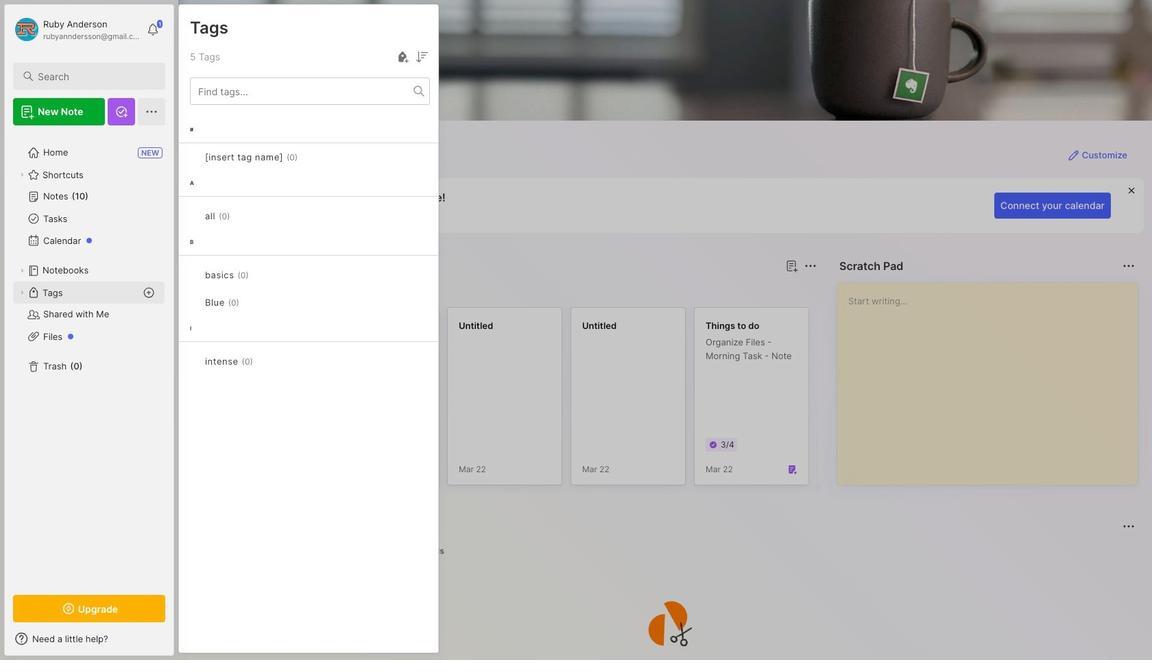 Task type: describe. For each thing, give the bounding box(es) containing it.
1 vertical spatial tag actions field
[[249, 268, 271, 282]]

create new tag image
[[394, 49, 411, 65]]

expand tags image
[[18, 289, 26, 297]]

Search text field
[[38, 70, 153, 83]]

2 tab list from the top
[[203, 543, 1133, 560]]

0 vertical spatial tag actions field
[[298, 150, 320, 164]]

click to collapse image
[[173, 635, 183, 651]]

0 vertical spatial tag actions image
[[298, 152, 320, 163]]

tree inside the main 'element'
[[5, 134, 173, 583]]

Start writing… text field
[[848, 283, 1137, 474]]

sort options image
[[414, 49, 430, 65]]

expand notebooks image
[[18, 267, 26, 275]]

2 vertical spatial tag actions image
[[239, 297, 261, 308]]



Task type: locate. For each thing, give the bounding box(es) containing it.
main element
[[0, 0, 178, 660]]

tab
[[203, 283, 243, 299], [249, 283, 304, 299], [371, 543, 407, 560], [412, 543, 450, 560]]

row group
[[179, 116, 438, 394], [200, 307, 1152, 494]]

tree
[[5, 134, 173, 583]]

Sort field
[[414, 49, 430, 65]]

2 vertical spatial tag actions field
[[239, 296, 261, 309]]

1 tab list from the top
[[203, 283, 815, 299]]

Find tags… text field
[[191, 82, 414, 100]]

1 vertical spatial tab list
[[203, 543, 1133, 560]]

none search field inside the main 'element'
[[38, 68, 153, 84]]

Tag actions field
[[298, 150, 320, 164], [249, 268, 271, 282], [239, 296, 261, 309]]

tag actions image
[[298, 152, 320, 163], [249, 270, 271, 280], [239, 297, 261, 308]]

tab list
[[203, 283, 815, 299], [203, 543, 1133, 560]]

Account field
[[13, 16, 140, 43]]

None search field
[[38, 68, 153, 84]]

1 vertical spatial tag actions image
[[249, 270, 271, 280]]

WHAT'S NEW field
[[5, 628, 173, 650]]

0 vertical spatial tab list
[[203, 283, 815, 299]]



Task type: vqa. For each thing, say whether or not it's contained in the screenshot.
1st tab list from the bottom
yes



